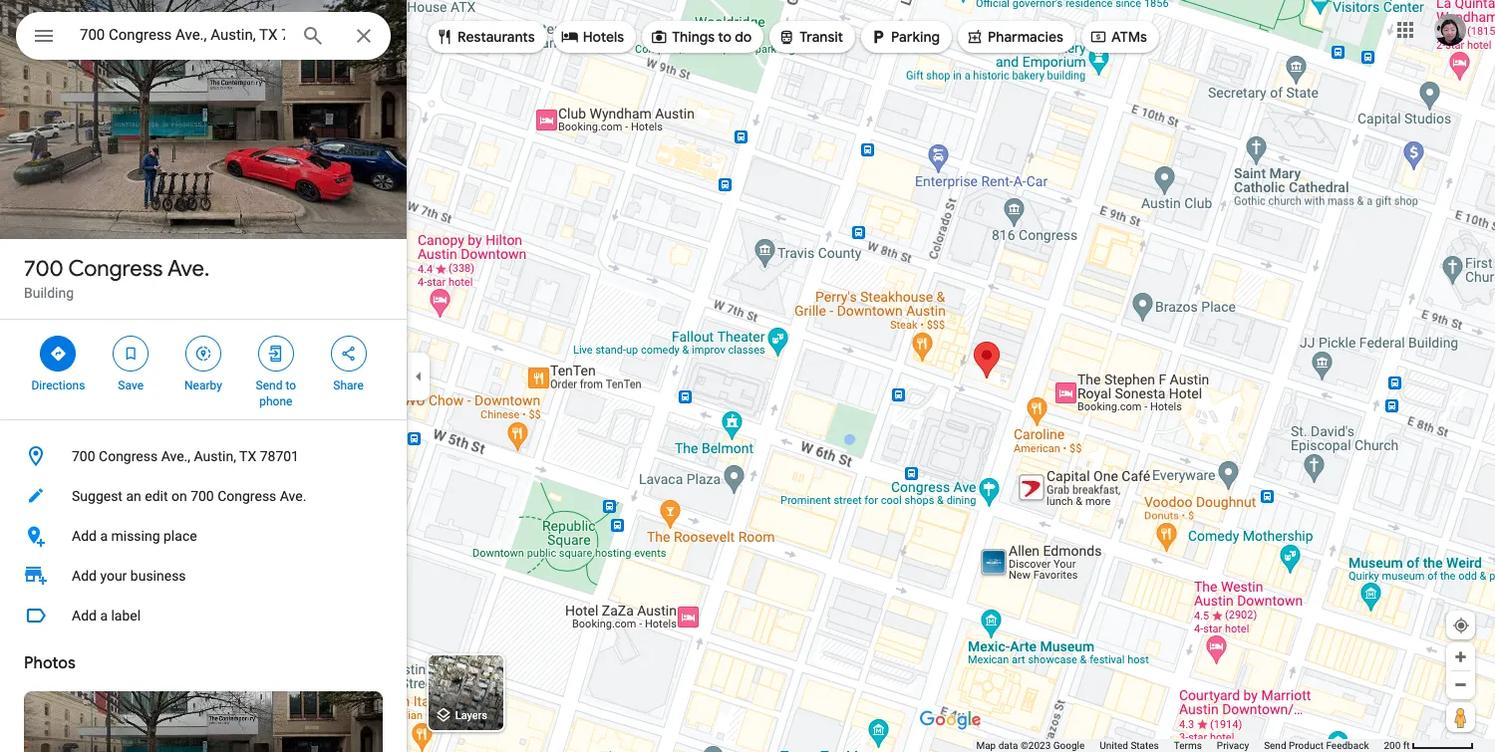 Task type: locate. For each thing, give the bounding box(es) containing it.
send inside send to phone
[[256, 379, 282, 393]]

footer
[[976, 740, 1384, 753]]

google account: michele murakami  
(michele.murakami@adept.ai) image
[[1434, 14, 1466, 45]]

2 vertical spatial add
[[72, 608, 97, 624]]

 parking
[[869, 25, 940, 47]]

200 ft button
[[1384, 741, 1474, 752]]

footer inside google maps element
[[976, 740, 1384, 753]]

footer containing map data ©2023 google
[[976, 740, 1384, 753]]

1 vertical spatial to
[[285, 379, 296, 393]]

add your business link
[[0, 556, 407, 596]]

congress inside 700 congress ave. building
[[68, 255, 163, 283]]

700
[[24, 255, 64, 283], [72, 449, 95, 464], [191, 488, 214, 504]]

0 vertical spatial to
[[718, 28, 732, 46]]

1 vertical spatial send
[[1264, 741, 1286, 752]]


[[561, 25, 579, 47]]

0 horizontal spatial ave.
[[167, 255, 209, 283]]

2 vertical spatial congress
[[217, 488, 276, 504]]


[[339, 343, 357, 365]]

congress down tx
[[217, 488, 276, 504]]

united
[[1100, 741, 1128, 752]]

1 a from the top
[[100, 528, 108, 544]]

share
[[333, 379, 364, 393]]

 pharmacies
[[966, 25, 1063, 47]]

privacy button
[[1217, 740, 1249, 753]]


[[436, 25, 454, 47]]

1 horizontal spatial to
[[718, 28, 732, 46]]

3 add from the top
[[72, 608, 97, 624]]

a left label
[[100, 608, 108, 624]]

transit
[[800, 28, 843, 46]]

1 horizontal spatial 700
[[72, 449, 95, 464]]

add for add your business
[[72, 568, 97, 584]]

700 right on
[[191, 488, 214, 504]]

add a label button
[[0, 596, 407, 636]]


[[778, 25, 796, 47]]

google
[[1053, 741, 1085, 752]]

send up "phone"
[[256, 379, 282, 393]]

photos
[[24, 654, 75, 674]]

ave. up 
[[167, 255, 209, 283]]

send inside button
[[1264, 741, 1286, 752]]

 button
[[16, 12, 72, 64]]

2 vertical spatial 700
[[191, 488, 214, 504]]

building
[[24, 285, 74, 301]]

suggest an edit on 700 congress ave. button
[[0, 476, 407, 516]]

700 inside 700 congress ave., austin, tx 78701 button
[[72, 449, 95, 464]]

 search field
[[16, 12, 391, 64]]

700 up suggest
[[72, 449, 95, 464]]

add down suggest
[[72, 528, 97, 544]]

edit
[[145, 488, 168, 504]]

your
[[100, 568, 127, 584]]

phone
[[259, 395, 292, 409]]

700 inside 700 congress ave. building
[[24, 255, 64, 283]]

1 vertical spatial congress
[[99, 449, 158, 464]]

feedback
[[1326, 741, 1369, 752]]

missing
[[111, 528, 160, 544]]

a
[[100, 528, 108, 544], [100, 608, 108, 624]]

zoom out image
[[1453, 678, 1468, 693]]

map data ©2023 google
[[976, 741, 1085, 752]]

1 vertical spatial 700
[[72, 449, 95, 464]]

to up "phone"
[[285, 379, 296, 393]]

700 Congress Ave., Austin, TX 78701 field
[[16, 12, 391, 60]]

0 horizontal spatial send
[[256, 379, 282, 393]]

congress inside suggest an edit on 700 congress ave. button
[[217, 488, 276, 504]]

to left do
[[718, 28, 732, 46]]

map
[[976, 741, 996, 752]]

1 vertical spatial ave.
[[280, 488, 306, 504]]

78701
[[260, 449, 299, 464]]

a left missing
[[100, 528, 108, 544]]

ave. inside button
[[280, 488, 306, 504]]

congress for ave.,
[[99, 449, 158, 464]]

 things to do
[[650, 25, 752, 47]]

1 add from the top
[[72, 528, 97, 544]]

suggest an edit on 700 congress ave.
[[72, 488, 306, 504]]

0 horizontal spatial to
[[285, 379, 296, 393]]

states
[[1131, 741, 1159, 752]]

add left your on the bottom of the page
[[72, 568, 97, 584]]

0 vertical spatial a
[[100, 528, 108, 544]]

0 horizontal spatial 700
[[24, 255, 64, 283]]

add inside add a label button
[[72, 608, 97, 624]]

atms
[[1111, 28, 1147, 46]]

data
[[998, 741, 1018, 752]]

congress for ave.
[[68, 255, 163, 283]]

700 congress ave. building
[[24, 255, 209, 301]]

privacy
[[1217, 741, 1249, 752]]

a for label
[[100, 608, 108, 624]]

1 vertical spatial add
[[72, 568, 97, 584]]

ave.
[[167, 255, 209, 283], [280, 488, 306, 504]]


[[49, 343, 67, 365]]

0 vertical spatial ave.
[[167, 255, 209, 283]]

product
[[1289, 741, 1324, 752]]

add inside add a missing place button
[[72, 528, 97, 544]]

send product feedback button
[[1264, 740, 1369, 753]]

add
[[72, 528, 97, 544], [72, 568, 97, 584], [72, 608, 97, 624]]

2 add from the top
[[72, 568, 97, 584]]

700 up the building
[[24, 255, 64, 283]]

send
[[256, 379, 282, 393], [1264, 741, 1286, 752]]

200 ft
[[1384, 741, 1410, 752]]

0 vertical spatial 700
[[24, 255, 64, 283]]

 restaurants
[[436, 25, 535, 47]]

add inside add your business link
[[72, 568, 97, 584]]

congress up an
[[99, 449, 158, 464]]

0 vertical spatial add
[[72, 528, 97, 544]]

0 vertical spatial send
[[256, 379, 282, 393]]


[[869, 25, 887, 47]]

congress up the building
[[68, 255, 163, 283]]

to
[[718, 28, 732, 46], [285, 379, 296, 393]]

0 vertical spatial congress
[[68, 255, 163, 283]]

add left label
[[72, 608, 97, 624]]

congress inside 700 congress ave., austin, tx 78701 button
[[99, 449, 158, 464]]


[[122, 343, 140, 365]]

2 a from the top
[[100, 608, 108, 624]]

ave. down 78701 in the bottom of the page
[[280, 488, 306, 504]]

2 horizontal spatial 700
[[191, 488, 214, 504]]

None field
[[80, 23, 285, 47]]

1 vertical spatial a
[[100, 608, 108, 624]]

send product feedback
[[1264, 741, 1369, 752]]

1 horizontal spatial send
[[1264, 741, 1286, 752]]

send left product on the bottom
[[1264, 741, 1286, 752]]

congress
[[68, 255, 163, 283], [99, 449, 158, 464], [217, 488, 276, 504]]

700 congress ave. main content
[[0, 0, 407, 753]]

©2023
[[1021, 741, 1051, 752]]

add a missing place button
[[0, 516, 407, 556]]

pharmacies
[[988, 28, 1063, 46]]

things
[[672, 28, 715, 46]]

1 horizontal spatial ave.
[[280, 488, 306, 504]]

layers
[[455, 710, 487, 723]]



Task type: describe. For each thing, give the bounding box(es) containing it.
to inside send to phone
[[285, 379, 296, 393]]

actions for 700 congress ave. region
[[0, 320, 407, 420]]

united states
[[1100, 741, 1159, 752]]


[[966, 25, 984, 47]]

an
[[126, 488, 141, 504]]

ft
[[1403, 741, 1410, 752]]

do
[[735, 28, 752, 46]]

collapse side panel image
[[408, 365, 430, 387]]

send for send to phone
[[256, 379, 282, 393]]

to inside  things to do
[[718, 28, 732, 46]]

zoom in image
[[1453, 650, 1468, 665]]

700 for ave.,
[[72, 449, 95, 464]]

add a label
[[72, 608, 141, 624]]

send to phone
[[256, 379, 296, 409]]

700 for ave.
[[24, 255, 64, 283]]

700 congress ave., austin, tx 78701
[[72, 449, 299, 464]]

parking
[[891, 28, 940, 46]]


[[267, 343, 285, 365]]

none field inside the 700 congress ave., austin, tx 78701 field
[[80, 23, 285, 47]]


[[194, 343, 212, 365]]

business
[[130, 568, 186, 584]]


[[650, 25, 668, 47]]

restaurants
[[458, 28, 535, 46]]

200
[[1384, 741, 1401, 752]]

terms
[[1174, 741, 1202, 752]]

austin,
[[194, 449, 236, 464]]

google maps element
[[0, 0, 1495, 753]]

tx
[[239, 449, 256, 464]]

add for add a missing place
[[72, 528, 97, 544]]

 atms
[[1089, 25, 1147, 47]]

nearby
[[184, 379, 222, 393]]

label
[[111, 608, 141, 624]]

 hotels
[[561, 25, 624, 47]]

suggest
[[72, 488, 123, 504]]

700 congress ave., austin, tx 78701 button
[[0, 437, 407, 476]]

save
[[118, 379, 144, 393]]

ave.,
[[161, 449, 190, 464]]

directions
[[31, 379, 85, 393]]

on
[[171, 488, 187, 504]]

700 inside suggest an edit on 700 congress ave. button
[[191, 488, 214, 504]]

united states button
[[1100, 740, 1159, 753]]

show street view coverage image
[[1446, 703, 1475, 733]]

 transit
[[778, 25, 843, 47]]

add your business
[[72, 568, 186, 584]]

add for add a label
[[72, 608, 97, 624]]

terms button
[[1174, 740, 1202, 753]]

send for send product feedback
[[1264, 741, 1286, 752]]

ave. inside 700 congress ave. building
[[167, 255, 209, 283]]

a for missing
[[100, 528, 108, 544]]

hotels
[[583, 28, 624, 46]]

place
[[163, 528, 197, 544]]

add a missing place
[[72, 528, 197, 544]]


[[1089, 25, 1107, 47]]


[[32, 22, 56, 50]]

show your location image
[[1452, 617, 1470, 635]]



Task type: vqa. For each thing, say whether or not it's contained in the screenshot.
the bottommost Aug
no



